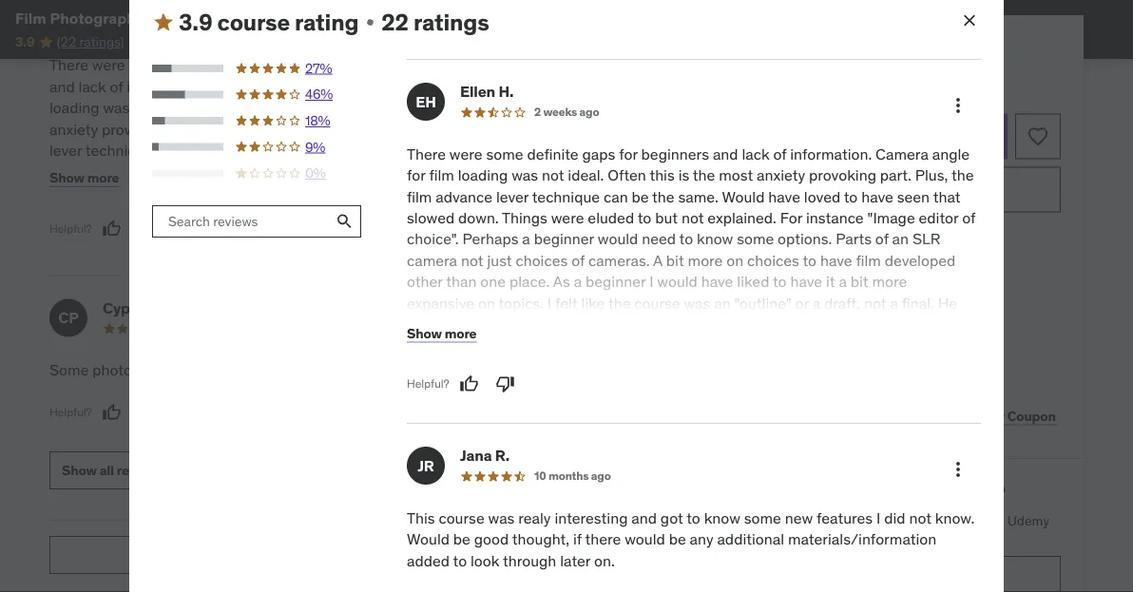 Task type: locate. For each thing, give the bounding box(es) containing it.
0 horizontal spatial also,
[[274, 375, 307, 394]]

realy down 10
[[519, 509, 551, 528]]

9% button
[[152, 138, 362, 156]]

film left mark review by jana r. as helpful icon
[[407, 187, 432, 206]]

slr
[[913, 229, 941, 249], [49, 247, 78, 267]]

slowed down mark review by jana r. as helpful icon
[[407, 208, 455, 228]]

for down 0% button
[[279, 183, 301, 203]]

1 vertical spatial slowed
[[407, 208, 455, 228]]

1 vertical spatial if
[[251, 481, 260, 501]]

things down mark review by jana r. as unhelpful icon
[[502, 208, 548, 228]]

"outline" left 40
[[735, 293, 792, 313]]

0 horizontal spatial could
[[49, 481, 87, 501]]

plus, up back
[[916, 166, 949, 185]]

1 horizontal spatial same.
[[679, 187, 719, 206]]

1 vertical spatial did
[[885, 509, 906, 528]]

been down reviews
[[129, 503, 163, 522]]

2 inside the training 2 or more people? get your team access to 25,000+ top udemy courses anytime, anywhere.
[[856, 481, 866, 504]]

did up anywhere.
[[885, 509, 906, 528]]

helpful? left mark review by ellen h. as helpful icon
[[49, 221, 92, 236]]

your
[[809, 512, 834, 529]]

if
[[518, 98, 526, 117], [574, 530, 582, 549]]

things down "9%"
[[305, 162, 350, 181]]

added
[[621, 119, 664, 139], [407, 551, 450, 571]]

choices
[[190, 247, 242, 267], [516, 251, 568, 270], [748, 251, 800, 270], [109, 268, 161, 288]]

also, right each
[[274, 375, 307, 394]]

1 horizontal spatial could
[[879, 357, 916, 377]]

0 vertical spatial but
[[154, 183, 176, 203]]

this up xsmall image
[[784, 266, 813, 285]]

for up this course includes:
[[781, 208, 803, 228]]

angle up now at top right
[[933, 144, 970, 164]]

1 vertical spatial could
[[49, 481, 87, 501]]

too right with
[[243, 354, 266, 373]]

0 horizontal spatial because
[[81, 439, 138, 458]]

instance
[[305, 183, 362, 203], [807, 208, 864, 228]]

i
[[570, 77, 574, 96], [650, 272, 654, 292], [253, 290, 257, 309], [548, 293, 552, 313], [49, 332, 54, 352], [877, 509, 881, 528]]

topic
[[613, 315, 647, 334], [49, 375, 84, 394]]

proper right great
[[472, 357, 517, 377]]

Search reviews text field
[[152, 206, 329, 238]]

great
[[418, 361, 454, 380]]

thought, down 10
[[513, 530, 570, 549]]

immersive.
[[809, 379, 883, 398], [206, 503, 279, 522]]

editor up cyprus
[[101, 204, 141, 224]]

1 horizontal spatial often
[[608, 166, 647, 185]]

1 vertical spatial what
[[118, 481, 151, 501]]

into up all great info, wish there was more
[[571, 315, 597, 334]]

helpful? left mark review by jana r. as helpful icon
[[398, 185, 440, 200]]

but
[[154, 183, 176, 203], [656, 208, 678, 228]]

through down 10
[[503, 551, 557, 571]]

features
[[510, 77, 566, 96], [817, 509, 873, 528]]

there down 10 months ago
[[586, 530, 622, 549]]

0 vertical spatial choices.
[[778, 315, 834, 334]]

27%
[[305, 60, 332, 77]]

0 horizontal spatial topics.
[[315, 311, 360, 330]]

would
[[569, 98, 610, 117], [49, 226, 90, 245], [598, 229, 639, 249], [658, 272, 698, 292], [261, 290, 301, 309], [653, 379, 693, 398], [49, 503, 90, 522], [625, 530, 666, 549]]

reviews
[[117, 462, 164, 479]]

plus, down 46% button
[[208, 119, 241, 139]]

into right each
[[311, 354, 337, 373]]

1 horizontal spatial seen
[[898, 187, 930, 206]]

need
[[94, 226, 128, 245], [642, 229, 676, 249]]

1 horizontal spatial information.
[[791, 144, 873, 164]]

top
[[985, 512, 1005, 529]]

3.9 for 3.9 course rating
[[179, 8, 213, 36]]

helpful? for mark review by jana r. as helpful icon
[[398, 185, 440, 200]]

0 vertical spatial software
[[769, 357, 828, 377]]

an
[[344, 226, 361, 245], [893, 229, 909, 249], [715, 293, 731, 313], [216, 332, 233, 352]]

show more up mark review by ellen h. as helpful icon
[[49, 170, 119, 187]]

look
[[685, 119, 714, 139], [471, 551, 500, 571]]

expansive up each
[[223, 311, 291, 330]]

share
[[789, 408, 825, 425]]

ideal.
[[159, 98, 196, 117], [568, 166, 604, 185]]

what left mark review by ellen h. as helpful image
[[407, 379, 440, 398]]

lightroom up great
[[407, 336, 477, 355]]

0 vertical spatial provoking
[[102, 119, 169, 139]]

see
[[920, 357, 944, 377], [90, 481, 115, 501]]

1 horizontal spatial you
[[851, 357, 875, 377]]

show more button
[[49, 159, 119, 198], [407, 315, 477, 353]]

0 vertical spatial same.
[[232, 141, 272, 160]]

0 horizontal spatial plus,
[[208, 119, 241, 139]]

choices.
[[778, 315, 834, 334], [215, 375, 271, 394]]

made
[[547, 336, 585, 355], [266, 396, 304, 416]]

down. down mark review by jana r. as unhelpful icon
[[459, 208, 499, 228]]

liked
[[737, 272, 770, 292], [49, 311, 82, 330]]

place. left p.
[[113, 290, 153, 309]]

apply coupon
[[970, 408, 1057, 425]]

ideal. right mark review by jana r. as unhelpful icon
[[568, 166, 604, 185]]

know.
[[629, 77, 668, 96], [936, 509, 975, 528]]

capture
[[713, 357, 765, 377], [188, 460, 240, 480]]

2 horizontal spatial this
[[876, 408, 900, 425]]

gaps
[[225, 55, 258, 75], [583, 144, 616, 164]]

0 vertical spatial choice".
[[161, 204, 213, 224]]

this
[[398, 55, 426, 75], [784, 266, 813, 285], [407, 509, 435, 528]]

eh
[[58, 3, 79, 22], [416, 92, 436, 111]]

"outline" up each
[[237, 332, 294, 352]]

ago for gaps
[[222, 16, 242, 31]]

1 vertical spatial "outline"
[[237, 332, 294, 352]]

medium image
[[152, 11, 175, 34]]

1 horizontal spatial anxiety
[[757, 166, 806, 185]]

$13.99
[[784, 38, 880, 76]]

technique
[[85, 141, 153, 160], [532, 187, 600, 206], [575, 357, 643, 377], [49, 460, 117, 480]]

camera right each
[[267, 361, 317, 380]]

course
[[217, 8, 290, 36], [429, 55, 475, 75], [817, 266, 865, 285], [635, 293, 681, 313], [137, 332, 182, 352], [903, 408, 944, 425], [439, 509, 485, 528]]

part. down 46% button
[[173, 119, 204, 139]]

"image up money-
[[868, 208, 916, 228]]

0 vertical spatial advance
[[299, 119, 356, 139]]

helpful? for mark review by ellen h. as helpful icon
[[49, 221, 92, 236]]

1 horizontal spatial developed
[[885, 251, 956, 270]]

report abuse
[[341, 547, 424, 564]]

this down 22
[[398, 55, 426, 75]]

he right demand
[[939, 293, 958, 313]]

2 horizontal spatial 2
[[856, 481, 866, 504]]

beginners
[[284, 55, 352, 75], [642, 144, 710, 164]]

you up report
[[326, 460, 350, 480]]

40
[[814, 297, 831, 314]]

that down 9% button
[[179, 162, 206, 181]]

camera down mark review by ellen h. as helpful icon
[[81, 247, 132, 267]]

1 horizontal spatial only
[[885, 336, 913, 355]]

roll
[[270, 8, 298, 28]]

could down 'show all reviews'
[[49, 481, 87, 501]]

0 vertical spatial if
[[518, 98, 526, 117]]

provoking up 30-
[[810, 166, 877, 185]]

1 horizontal spatial one
[[481, 272, 506, 292]]

ratings)
[[79, 33, 124, 50]]

know
[[398, 77, 434, 96], [149, 226, 185, 245], [697, 229, 734, 249], [705, 509, 741, 528]]

0 vertical spatial ago
[[222, 16, 242, 31]]

in
[[960, 315, 973, 334], [110, 396, 123, 416]]

0 vertical spatial topic
[[613, 315, 647, 334]]

0 vertical spatial down.
[[261, 162, 302, 181]]

1 horizontal spatial in
[[960, 315, 973, 334]]

also,
[[837, 315, 870, 334], [274, 375, 307, 394]]

new down ratings
[[479, 77, 506, 96]]

1 vertical spatial topic
[[49, 375, 84, 394]]

only down 40 mins on-demand video
[[885, 336, 913, 355]]

camera
[[81, 247, 132, 267], [407, 251, 458, 270], [724, 315, 774, 334], [521, 357, 571, 377], [267, 361, 317, 380], [161, 375, 211, 394], [256, 439, 306, 458]]

photos
[[93, 361, 140, 380]]

topics. left the rl
[[315, 311, 360, 330]]

0 horizontal spatial "outline"
[[237, 332, 294, 352]]

instance down 0%
[[305, 183, 362, 203]]

choices. down 40
[[778, 315, 834, 334]]

much right 'l.'
[[530, 315, 568, 334]]

eluded
[[86, 183, 133, 203], [588, 208, 635, 228]]

that up back
[[934, 187, 961, 206]]

else
[[609, 379, 636, 398], [320, 481, 348, 501]]

0 vertical spatial made
[[547, 336, 585, 355]]

later
[[455, 141, 485, 160], [560, 551, 591, 571]]

0 horizontal spatial else
[[320, 481, 348, 501]]

final. down includes:
[[902, 293, 935, 313]]

final. up mark review by cyprus p. as helpful image
[[87, 354, 120, 373]]

0 vertical spatial features
[[510, 77, 566, 96]]

1 vertical spatial this
[[784, 266, 813, 285]]

the
[[285, 98, 307, 117], [244, 119, 267, 139], [206, 141, 228, 160], [693, 166, 716, 185], [952, 166, 975, 185], [653, 187, 675, 206], [609, 293, 631, 313], [874, 315, 896, 334], [110, 332, 133, 352], [310, 375, 333, 394]]

eh up the (22
[[58, 3, 79, 22]]

with
[[198, 361, 227, 380]]

27% button
[[152, 59, 362, 78]]

0 vertical spatial only
[[885, 336, 913, 355]]

topics. right robin
[[499, 293, 544, 313]]

film left photography:
[[15, 8, 46, 28]]

all
[[398, 361, 415, 380]]

there right wish on the left bottom
[[525, 361, 561, 380]]

0 horizontal spatial show more button
[[49, 159, 119, 198]]

lack
[[79, 77, 106, 96], [742, 144, 770, 164], [424, 357, 452, 377], [159, 439, 187, 458]]

buy
[[892, 180, 920, 199]]

gift this course link
[[845, 398, 950, 436]]

ideal. down 'students'
[[159, 98, 196, 117]]

ellen
[[460, 82, 496, 101]]

0 horizontal spatial on.
[[489, 141, 510, 160]]

1 vertical spatial beginners
[[642, 144, 710, 164]]

3.9 for 3.9
[[15, 33, 35, 50]]

xsmall image
[[363, 15, 378, 30]]

slr up cp
[[49, 247, 78, 267]]

1 horizontal spatial 3.9
[[179, 8, 213, 36]]

there were some definite gaps for beginners and lack of information. camera angle for film loading was not ideal. often this is the most anxiety provoking part. plus, the film advance lever technique can be the same.  would have loved to have seen that slowed down. things were eluded to but not explained. for instance "image editor of choice". perhaps a beginner would need to know some options. parts of an slr camera not just choices of cameras. a bit more on choices to have film developed other than one place. as a beginner i would have liked to have it a bit more expansive on topics. i felt like the course was an "outline" or a draft, not a final. he never got into too much into a topic other than camera choices. also, the example in lightroom where he made adjustments was again not a good example only because of lack of proper camera technique or screen capture software so you could see what he was doing. if nothing else it would have been more immersive.
[[49, 55, 363, 522], [407, 144, 976, 398]]

proper down each
[[207, 439, 252, 458]]

additional actions for review by ellen h. image
[[947, 94, 970, 117]]

editor
[[101, 204, 141, 224], [919, 208, 959, 228]]

1 horizontal spatial proper
[[472, 357, 517, 377]]

this up "abuse" at the bottom
[[407, 509, 435, 528]]

felt down cp
[[57, 332, 80, 352]]

0 vertical spatial mark review by ellen h. as unhelpful image
[[138, 219, 158, 238]]

would
[[672, 77, 715, 96], [275, 141, 318, 160], [722, 187, 765, 206], [407, 530, 450, 549]]

later down 10 months ago
[[560, 551, 591, 571]]

where up wish on the left bottom
[[481, 336, 523, 355]]

1 horizontal spatial perhaps
[[463, 229, 519, 249]]

0 horizontal spatial editor
[[101, 204, 141, 224]]

1 vertical spatial for
[[781, 208, 803, 228]]

through
[[398, 141, 451, 160], [503, 551, 557, 571]]

additional down ellen
[[398, 119, 465, 139]]

1 vertical spatial been
[[129, 503, 163, 522]]

1 horizontal spatial slr
[[913, 229, 941, 249]]

realy up h.
[[509, 55, 542, 75]]

camera
[[212, 77, 265, 96], [876, 144, 929, 164]]

0 horizontal spatial perhaps
[[217, 204, 273, 224]]

1 horizontal spatial much
[[530, 315, 568, 334]]

draft,
[[825, 293, 861, 313], [326, 332, 363, 352]]

into
[[475, 315, 501, 334], [571, 315, 597, 334], [214, 354, 240, 373], [311, 354, 337, 373]]

0 horizontal spatial if
[[518, 98, 526, 117]]

camera up buy
[[876, 144, 929, 164]]

1 vertical spatial same.
[[679, 187, 719, 206]]

this course was realy interesting and got to know some new features i did not know. would be good thought, if there would be any additional materials/information added to look through later on.
[[398, 55, 715, 160], [407, 509, 975, 571]]

what down reviews
[[118, 481, 151, 501]]

0 horizontal spatial features
[[510, 77, 566, 96]]

been left the share button
[[733, 379, 767, 398]]

1 vertical spatial eluded
[[588, 208, 635, 228]]

1 horizontal spatial "outline"
[[735, 293, 792, 313]]

nothing
[[553, 379, 605, 398], [264, 481, 316, 501]]

0 horizontal spatial too
[[243, 354, 266, 373]]

things
[[305, 162, 350, 181], [502, 208, 548, 228]]

part. left now at top right
[[881, 166, 912, 185]]

same.
[[232, 141, 272, 160], [679, 187, 719, 206]]

only up 'show all reviews'
[[49, 439, 77, 458]]

he down each
[[245, 396, 262, 416]]

angle up 18%
[[269, 77, 306, 96]]

see up gift this course
[[920, 357, 944, 377]]

2
[[177, 16, 184, 31], [535, 105, 541, 119], [856, 481, 866, 504]]

0 vertical spatial thought,
[[457, 98, 514, 117]]

additional actions for review by jana r. image
[[947, 459, 970, 481]]

0 vertical spatial show
[[49, 170, 84, 187]]

1 vertical spatial definite
[[527, 144, 579, 164]]

0 vertical spatial "outline"
[[735, 293, 792, 313]]

if down 10 months ago
[[574, 530, 582, 549]]

0 horizontal spatial he
[[123, 354, 143, 373]]

18% button
[[152, 112, 362, 130]]

perhaps down 0% button
[[217, 204, 273, 224]]

0 vertical spatial 2
[[177, 16, 184, 31]]

1 horizontal spatial choice".
[[407, 229, 459, 249]]

1 vertical spatial additional
[[718, 530, 785, 549]]

one
[[481, 272, 506, 292], [84, 290, 109, 309]]

choice". right mark review by ellen h. as helpful icon
[[161, 204, 213, 224]]

parts
[[288, 226, 324, 245], [836, 229, 872, 249]]

bit
[[341, 247, 359, 267], [667, 251, 685, 270], [851, 272, 869, 292], [163, 311, 181, 330]]

mark review by ellen h. as unhelpful image right mark review by ellen h. as helpful icon
[[138, 219, 158, 238]]

0 horizontal spatial a
[[328, 247, 337, 267]]

0 horizontal spatial eluded
[[86, 183, 133, 203]]

film right 35mm
[[371, 8, 403, 28]]

0 vertical spatial in
[[960, 315, 973, 334]]

0 vertical spatial capture
[[713, 357, 765, 377]]

where
[[481, 336, 523, 355], [200, 396, 242, 416]]

options. left 30-
[[778, 229, 833, 249]]

1 vertical spatial eh
[[416, 92, 436, 111]]

0 horizontal spatial part.
[[173, 119, 204, 139]]

1 film from the left
[[15, 8, 46, 28]]

if
[[540, 379, 549, 398], [251, 481, 260, 501]]

features right ellen
[[510, 77, 566, 96]]

mark review by cyprus p. as helpful image
[[102, 403, 121, 422]]

ago for interesting
[[592, 469, 611, 484]]

0 horizontal spatial see
[[90, 481, 115, 501]]

mark review by ellen h. as unhelpful image
[[138, 219, 158, 238], [496, 375, 515, 394]]

some
[[129, 55, 166, 75], [438, 77, 475, 96], [487, 144, 524, 164], [189, 226, 226, 245], [737, 229, 775, 249], [745, 509, 782, 528]]

through up mark review by jana r. as helpful icon
[[398, 141, 451, 160]]

0 horizontal spatial lightroom
[[126, 396, 196, 416]]

software
[[769, 357, 828, 377], [243, 460, 303, 480]]

advance
[[299, 119, 356, 139], [436, 187, 493, 206]]

information.
[[127, 77, 209, 96], [791, 144, 873, 164]]

1 vertical spatial also,
[[274, 375, 307, 394]]

report abuse button
[[49, 537, 715, 575]]

p.
[[156, 298, 169, 318]]

he left took
[[123, 354, 143, 373]]

training 2 or more people? get your team access to 25,000+ top udemy courses anytime, anywhere.
[[784, 481, 1050, 548]]

1 vertical spatial choice".
[[407, 229, 459, 249]]

in down photos
[[110, 396, 123, 416]]

did right h.
[[578, 77, 599, 96]]

if right h.
[[518, 98, 526, 117]]

1 horizontal spatial any
[[690, 530, 714, 549]]

choice". down mark review by jana r. as helpful icon
[[407, 229, 459, 249]]

took
[[164, 361, 194, 380]]

mark review by jana r. as helpful image
[[450, 183, 470, 202]]

1 vertical spatial jr
[[418, 456, 435, 476]]

could
[[879, 357, 916, 377], [49, 481, 87, 501]]

information. up 30-
[[791, 144, 873, 164]]

1 horizontal spatial loved
[[805, 187, 841, 206]]

3.9 right medium icon
[[179, 8, 213, 36]]

0 horizontal spatial topic
[[49, 375, 84, 394]]

1 horizontal spatial weeks
[[544, 105, 578, 119]]

1 vertical spatial he
[[123, 354, 143, 373]]

0 vertical spatial camera
[[212, 77, 265, 96]]

slowed down 9% button
[[210, 162, 258, 181]]

9%
[[305, 138, 326, 155]]

1 vertical spatial part.
[[881, 166, 912, 185]]

show more button up mark review by ellen h. as helpful icon
[[49, 159, 119, 198]]

1 horizontal spatial angle
[[933, 144, 970, 164]]

0 horizontal spatial choices.
[[215, 375, 271, 394]]



Task type: describe. For each thing, give the bounding box(es) containing it.
(22 ratings)
[[57, 33, 124, 50]]

1 horizontal spatial parts
[[836, 229, 872, 249]]

than left cyprus
[[49, 290, 80, 309]]

0 vertical spatial there
[[530, 98, 566, 117]]

robin l.
[[451, 298, 503, 318]]

rl
[[407, 308, 426, 328]]

h.
[[499, 82, 514, 101]]

1 vertical spatial 2 weeks ago
[[535, 105, 600, 119]]

0 horizontal spatial just
[[162, 247, 187, 267]]

cyprus
[[103, 298, 153, 318]]

1 vertical spatial immersive.
[[206, 503, 279, 522]]

1 vertical spatial capture
[[188, 460, 240, 480]]

some
[[49, 361, 89, 380]]

camera left xsmall image
[[724, 315, 774, 334]]

1 vertical spatial down.
[[459, 208, 499, 228]]

info,
[[458, 361, 487, 380]]

1 horizontal spatial he
[[939, 293, 958, 313]]

1 horizontal spatial things
[[502, 208, 548, 228]]

22
[[382, 8, 409, 36]]

mark review by jana r. as unhelpful image
[[487, 183, 506, 202]]

good down each
[[246, 418, 281, 437]]

30-
[[842, 228, 861, 243]]

he down reviews
[[155, 481, 172, 501]]

he left took
[[143, 361, 160, 380]]

0 vertical spatial proper
[[472, 357, 517, 377]]

r.
[[495, 446, 510, 466]]

0 horizontal spatial in
[[110, 396, 123, 416]]

0%
[[305, 165, 326, 182]]

film photography: shoot your first roll of 35mm film
[[15, 8, 403, 28]]

into right took
[[214, 354, 240, 373]]

film right '27%' on the left top
[[332, 77, 358, 96]]

1 horizontal spatial part.
[[881, 166, 912, 185]]

robin
[[451, 298, 488, 318]]

1 vertical spatial gaps
[[583, 144, 616, 164]]

team
[[837, 512, 868, 529]]

1 vertical spatial this course was realy interesting and got to know some new features i did not know. would be good thought, if there would be any additional materials/information added to look through later on.
[[407, 509, 975, 571]]

1 horizontal spatial explained.
[[708, 208, 777, 228]]

1 vertical spatial interesting
[[555, 509, 628, 528]]

on-
[[866, 297, 886, 314]]

1 horizontal spatial liked
[[737, 272, 770, 292]]

1 vertical spatial seen
[[898, 187, 930, 206]]

0 horizontal spatial is
[[270, 98, 281, 117]]

1 horizontal spatial place.
[[510, 272, 550, 292]]

camera up the rl
[[407, 251, 458, 270]]

0 vertical spatial also,
[[837, 315, 870, 334]]

wishlist image
[[1027, 125, 1050, 148]]

video
[[938, 297, 970, 314]]

60%
[[944, 47, 977, 67]]

1 vertical spatial realy
[[519, 509, 551, 528]]

anywhere.
[[888, 531, 948, 548]]

access
[[871, 512, 912, 529]]

1 vertical spatial there
[[525, 361, 561, 380]]

1 vertical spatial liked
[[49, 311, 82, 330]]

guarantee
[[950, 228, 1004, 243]]

0 horizontal spatial slr
[[49, 247, 78, 267]]

1 horizontal spatial editor
[[919, 208, 959, 228]]

25,000+
[[930, 512, 982, 529]]

into up info,
[[475, 315, 501, 334]]

1 horizontal spatial advance
[[436, 187, 493, 206]]

1 vertical spatial this
[[650, 166, 675, 185]]

1 horizontal spatial where
[[481, 336, 523, 355]]

helpful? for mark review by ellen h. as helpful image
[[407, 377, 450, 392]]

$34.99
[[887, 47, 936, 67]]

good down jana r.
[[474, 530, 509, 549]]

abuse
[[386, 547, 424, 564]]

0 horizontal spatial later
[[455, 141, 485, 160]]

report
[[341, 547, 384, 564]]

0 horizontal spatial options.
[[230, 226, 284, 245]]

65
[[132, 33, 148, 50]]

camera right info,
[[521, 357, 571, 377]]

film left mark review by jana r. as unhelpful icon
[[429, 166, 455, 185]]

mark review by ellen h. as helpful image
[[102, 219, 121, 238]]

close modal image
[[961, 11, 980, 30]]

1 vertical spatial features
[[817, 509, 873, 528]]

cyprus p.
[[103, 298, 169, 318]]

ellen h.
[[460, 82, 514, 101]]

mark review by ellen h. as unhelpful image for mark review by ellen h. as helpful image
[[496, 375, 515, 394]]

0 horizontal spatial know.
[[629, 77, 668, 96]]

3.9 course rating
[[179, 8, 359, 36]]

show inside button
[[62, 462, 97, 479]]

0 horizontal spatial most
[[311, 98, 345, 117]]

day
[[860, 228, 880, 243]]

22 ratings
[[382, 8, 490, 36]]

1 vertical spatial provoking
[[810, 166, 877, 185]]

camera down each
[[256, 439, 306, 458]]

film down day
[[857, 251, 882, 270]]

of
[[301, 8, 319, 28]]

1 horizontal spatial beginners
[[642, 144, 710, 164]]

0 vertical spatial new
[[479, 77, 506, 96]]

1 vertical spatial later
[[560, 551, 591, 571]]

0 horizontal spatial never
[[146, 354, 184, 373]]

shoot
[[152, 8, 195, 28]]

show all reviews
[[62, 462, 164, 479]]

he right all
[[444, 379, 461, 398]]

this course includes:
[[784, 266, 932, 285]]

udemy
[[1008, 512, 1050, 529]]

good left ellen
[[418, 98, 453, 117]]

or inside the training 2 or more people? get your team access to 25,000+ top udemy courses anytime, anywhere.
[[870, 481, 887, 504]]

1 vertical spatial you
[[326, 460, 350, 480]]

good down xsmall image
[[785, 336, 820, 355]]

0 vertical spatial screen
[[664, 357, 709, 377]]

gift this course
[[850, 408, 944, 425]]

show all reviews button
[[49, 452, 177, 490]]

money-
[[883, 228, 922, 243]]

camera left each
[[161, 375, 211, 394]]

1 vertical spatial perhaps
[[463, 229, 519, 249]]

1 horizontal spatial expansive
[[407, 293, 475, 313]]

mark review by ellen h. as unhelpful image for mark review by ellen h. as helpful icon
[[138, 219, 158, 238]]

all great info, wish there was more
[[398, 361, 630, 380]]

1 vertical spatial there
[[407, 144, 446, 164]]

buy now button
[[784, 167, 1062, 213]]

training
[[784, 481, 852, 504]]

1 vertical spatial ideal.
[[568, 166, 604, 185]]

0 horizontal spatial expansive
[[223, 311, 291, 330]]

people?
[[939, 481, 1006, 504]]

1 horizontal spatial definite
[[527, 144, 579, 164]]

0% button
[[152, 164, 362, 183]]

46% button
[[152, 85, 362, 104]]

0 vertical spatial any
[[634, 98, 658, 117]]

1 vertical spatial information.
[[791, 144, 873, 164]]

2 vertical spatial this
[[407, 509, 435, 528]]

$13.99 $34.99 60% off
[[784, 38, 999, 76]]

back
[[922, 228, 947, 243]]

jana
[[460, 446, 492, 466]]

35mm
[[322, 8, 368, 28]]

off
[[981, 47, 999, 67]]

anytime,
[[834, 531, 884, 548]]

l.
[[491, 298, 503, 318]]

0 horizontal spatial adjustments
[[49, 418, 134, 437]]

more inside the training 2 or more people? get your team access to 25,000+ top udemy courses anytime, anywhere.
[[891, 481, 935, 504]]

than left xsmall image
[[690, 315, 720, 334]]

0 vertical spatial too
[[504, 315, 526, 334]]

1 horizontal spatial can
[[604, 187, 628, 206]]

1 horizontal spatial look
[[685, 119, 714, 139]]

apply coupon button
[[965, 398, 1062, 436]]

months
[[549, 469, 589, 484]]

40 mins on-demand video
[[814, 297, 970, 314]]

0 vertical spatial jr
[[408, 3, 425, 22]]

0 horizontal spatial look
[[471, 551, 500, 571]]

0 horizontal spatial often
[[199, 98, 238, 117]]

your
[[198, 8, 230, 28]]

0 vertical spatial this
[[398, 55, 426, 75]]

1 vertical spatial much
[[269, 354, 307, 373]]

jana r.
[[460, 446, 510, 466]]

first
[[234, 8, 267, 28]]

xsmall image
[[784, 296, 799, 315]]

some photos he took with each camera
[[49, 361, 317, 380]]

0 horizontal spatial if
[[251, 481, 260, 501]]

share button
[[784, 398, 830, 436]]

0 vertical spatial if
[[540, 379, 549, 398]]

1 horizontal spatial show more
[[407, 325, 477, 342]]

0 horizontal spatial where
[[200, 396, 242, 416]]

0 vertical spatial adjustments
[[589, 336, 673, 355]]

than up robin
[[446, 272, 477, 292]]

coupon
[[1008, 408, 1057, 425]]

cp
[[58, 308, 79, 328]]

1 vertical spatial again
[[168, 418, 205, 437]]

0 horizontal spatial one
[[84, 290, 109, 309]]

0 horizontal spatial doing.
[[206, 481, 248, 501]]

helpful? left mark review by cyprus p. as helpful image
[[49, 405, 92, 420]]

mark review by ellen h. as helpful image
[[460, 375, 479, 394]]

0 horizontal spatial definite
[[170, 55, 221, 75]]

0 horizontal spatial can
[[157, 141, 181, 160]]

than left took
[[127, 375, 157, 394]]

0 horizontal spatial final.
[[87, 354, 120, 373]]

10 months ago
[[535, 469, 611, 484]]

gift
[[850, 408, 874, 425]]

0 vertical spatial could
[[879, 357, 916, 377]]

mins
[[834, 297, 862, 314]]

1 vertical spatial on.
[[595, 551, 615, 571]]

1 vertical spatial like
[[83, 332, 107, 352]]

0 vertical spatial ideal.
[[159, 98, 196, 117]]

buy now
[[892, 180, 953, 199]]

demand
[[886, 297, 935, 314]]

apply
[[970, 408, 1005, 425]]

0 horizontal spatial that
[[179, 162, 206, 181]]

photography:
[[50, 8, 148, 28]]

film down search reviews text box
[[218, 268, 243, 288]]

0 vertical spatial weeks
[[186, 16, 220, 31]]

includes:
[[868, 266, 932, 285]]

0 horizontal spatial what
[[118, 481, 151, 501]]

rating
[[295, 8, 359, 36]]

to inside the training 2 or more people? get your team access to 25,000+ top udemy courses anytime, anywhere.
[[915, 512, 927, 529]]

1 horizontal spatial nothing
[[553, 379, 605, 398]]

get
[[784, 512, 806, 529]]

students
[[151, 33, 203, 50]]

18%
[[305, 112, 331, 129]]

65 students
[[132, 33, 203, 50]]

0 horizontal spatial felt
[[57, 332, 80, 352]]

0 vertical spatial additional
[[398, 119, 465, 139]]

0 horizontal spatial as
[[156, 290, 174, 309]]

0 vertical spatial show more button
[[49, 159, 119, 198]]

1 vertical spatial draft,
[[326, 332, 363, 352]]

1 vertical spatial new
[[785, 509, 813, 528]]

now
[[923, 180, 953, 199]]

(22
[[57, 33, 76, 50]]

submit search image
[[335, 212, 354, 231]]

0 vertical spatial interesting
[[545, 55, 619, 75]]

1 horizontal spatial again
[[707, 336, 744, 355]]

46%
[[305, 86, 333, 103]]

30-day money-back guarantee
[[842, 228, 1004, 243]]

he up all great info, wish there was more
[[526, 336, 543, 355]]

0 horizontal spatial for
[[279, 183, 301, 203]]

1 vertical spatial so
[[306, 460, 322, 480]]

2 vertical spatial there
[[586, 530, 622, 549]]

2 film from the left
[[371, 8, 403, 28]]

0 horizontal spatial there were some definite gaps for beginners and lack of information. camera angle for film loading was not ideal. often this is the most anxiety provoking part. plus, the film advance lever technique can be the same.  would have loved to have seen that slowed down. things were eluded to but not explained. for instance "image editor of choice". perhaps a beginner would need to know some options. parts of an slr camera not just choices of cameras. a bit more on choices to have film developed other than one place. as a beginner i would have liked to have it a bit more expansive on topics. i felt like the course was an "outline" or a draft, not a final. he never got into too much into a topic other than camera choices. also, the example in lightroom where he made adjustments was again not a good example only because of lack of proper camera technique or screen capture software so you could see what he was doing. if nothing else it would have been more immersive.
[[49, 55, 363, 522]]

film left 18%
[[270, 119, 296, 139]]

0 vertical spatial eluded
[[86, 183, 133, 203]]

each
[[230, 361, 263, 380]]



Task type: vqa. For each thing, say whether or not it's contained in the screenshot.
Software Testing
no



